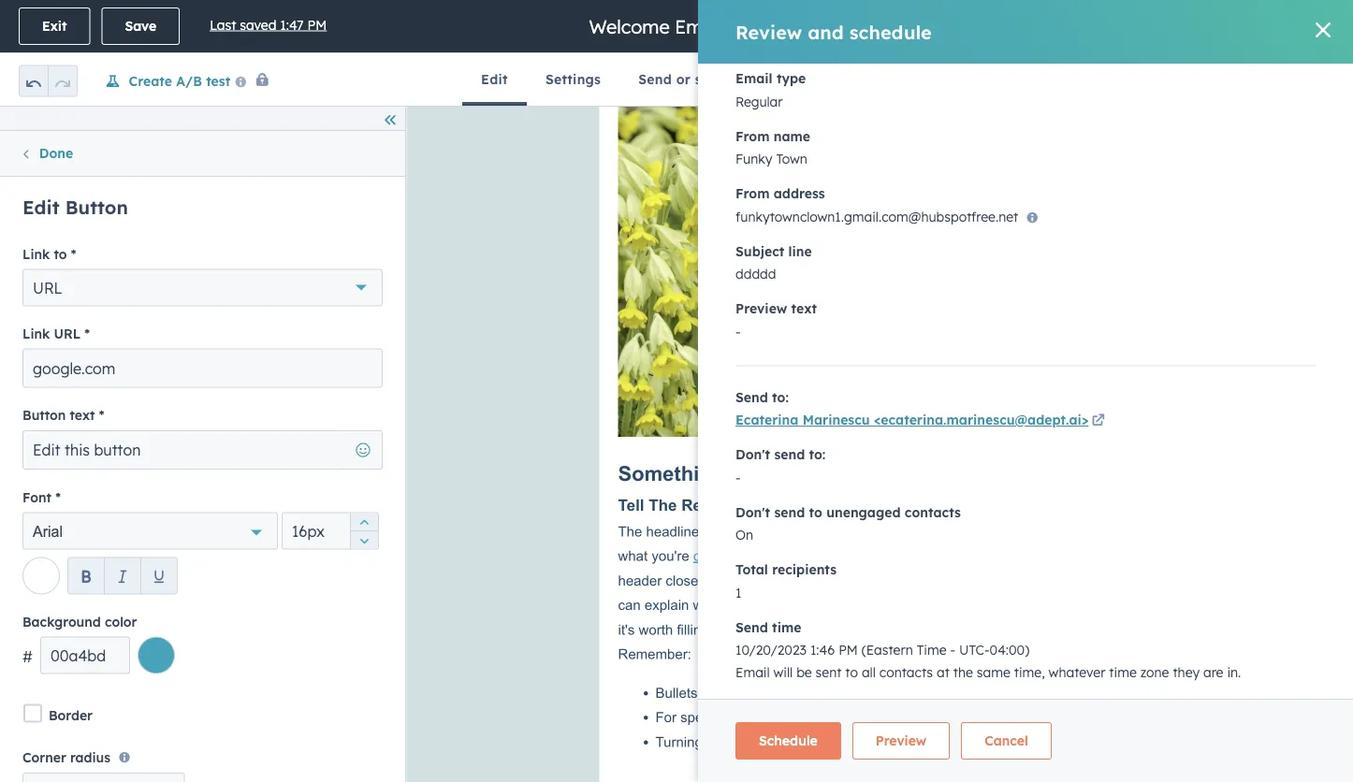 Task type: locate. For each thing, give the bounding box(es) containing it.
text
[[792, 301, 817, 317], [70, 407, 95, 424]]

edit for edit button
[[22, 196, 60, 219]]

text down link url
[[70, 407, 95, 424]]

schedule up regular
[[696, 71, 755, 88]]

to left the all
[[846, 665, 859, 681]]

send or schedule link
[[620, 53, 774, 106]]

whatever
[[1049, 665, 1106, 681]]

0 horizontal spatial pm
[[308, 17, 327, 33]]

don't send to: - don't send to unengaged contacts on
[[736, 447, 961, 544]]

automation link
[[774, 53, 891, 106]]

1 vertical spatial email
[[736, 665, 770, 681]]

the
[[954, 665, 974, 681]]

1 horizontal spatial text
[[792, 301, 817, 317]]

unengaged
[[827, 504, 901, 521]]

to inside don't send to: - don't send to unengaged contacts on
[[810, 504, 823, 521]]

test right a/b
[[206, 72, 231, 89]]

schedule inside review and schedule button
[[1255, 18, 1312, 34]]

2 email from the top
[[736, 665, 770, 681]]

send left or
[[639, 71, 672, 88]]

0 horizontal spatial time
[[773, 619, 802, 636]]

email inside the total recipients 1 send time 10/20/2023 1:46 pm (eastern time - utc-04:00) email will be sent to all contacts at the same time, whatever time zone they are in.
[[736, 665, 770, 681]]

0 horizontal spatial test
[[206, 72, 231, 89]]

send test email button
[[1128, 63, 1242, 93]]

0 horizontal spatial to:
[[773, 389, 789, 405]]

review and schedule
[[1176, 18, 1312, 34], [736, 20, 932, 44]]

review and schedule up automation
[[736, 20, 932, 44]]

button text
[[22, 407, 95, 424]]

exit
[[42, 18, 67, 34]]

name
[[774, 128, 811, 144]]

url down link to
[[33, 278, 62, 297]]

contacts right unengaged
[[905, 504, 961, 521]]

send up recipients
[[775, 504, 806, 521]]

test left email
[[1174, 71, 1194, 85]]

1 horizontal spatial time
[[1110, 665, 1137, 681]]

send inside button
[[1144, 71, 1171, 85]]

0 vertical spatial -
[[736, 324, 741, 340]]

1 link from the top
[[22, 246, 50, 262]]

send for send to:
[[736, 389, 769, 405]]

text down subject line ddddd at the top right of the page
[[792, 301, 817, 317]]

edit
[[481, 71, 508, 88], [22, 196, 60, 219]]

0 horizontal spatial review and schedule
[[736, 20, 932, 44]]

1 horizontal spatial edit
[[481, 71, 508, 88]]

from for from address
[[736, 185, 770, 202]]

text inside preview text -
[[792, 301, 817, 317]]

edit for edit
[[481, 71, 508, 88]]

1 horizontal spatial review
[[1176, 18, 1222, 34]]

and up automation
[[808, 20, 844, 44]]

design
[[283, 145, 326, 162]]

from
[[736, 128, 770, 144], [736, 185, 770, 202]]

schedule
[[759, 733, 818, 750]]

send test email
[[1144, 71, 1226, 85]]

actions button
[[1253, 63, 1335, 93]]

time up 10/20/2023
[[773, 619, 802, 636]]

link opens in a new window image
[[1093, 415, 1106, 428]]

1 horizontal spatial test
[[1174, 71, 1194, 85]]

- right the time
[[951, 642, 956, 659]]

0 vertical spatial link
[[22, 246, 50, 262]]

0 vertical spatial from
[[736, 128, 770, 144]]

2 don't from the top
[[736, 504, 771, 521]]

1 vertical spatial pm
[[839, 642, 859, 659]]

to down edit button
[[54, 246, 67, 262]]

schedule inside send or schedule link
[[696, 71, 755, 88]]

button up font
[[22, 407, 66, 424]]

contacts
[[905, 504, 961, 521], [880, 665, 934, 681]]

url inside popup button
[[33, 278, 62, 297]]

text for preview text -
[[792, 301, 817, 317]]

funkytownclown1.gmail.com@hubspotfree.net
[[736, 208, 1019, 225]]

0 horizontal spatial review
[[736, 20, 803, 44]]

color
[[105, 614, 137, 630]]

send up the ecaterina
[[736, 389, 769, 405]]

1 vertical spatial edit
[[22, 196, 60, 219]]

email up regular
[[736, 70, 773, 87]]

send down the ecaterina
[[775, 447, 806, 463]]

1 vertical spatial url
[[54, 326, 81, 342]]

2 from from the top
[[736, 185, 770, 202]]

arial
[[33, 523, 63, 540]]

0 vertical spatial url
[[33, 278, 62, 297]]

0 vertical spatial edit
[[481, 71, 508, 88]]

1 horizontal spatial review and schedule
[[1176, 18, 1312, 34]]

funky
[[736, 151, 773, 167]]

2 vertical spatial to
[[846, 665, 859, 681]]

0 horizontal spatial text
[[70, 407, 95, 424]]

1 vertical spatial don't
[[736, 504, 771, 521]]

border
[[49, 707, 93, 724]]

group
[[19, 53, 78, 106], [350, 512, 378, 550], [67, 550, 178, 595]]

2 horizontal spatial to
[[846, 665, 859, 681]]

1
[[736, 585, 742, 601]]

1 horizontal spatial to:
[[810, 447, 826, 463]]

pm
[[308, 17, 327, 33], [839, 642, 859, 659]]

0 vertical spatial don't
[[736, 447, 771, 463]]

1 email from the top
[[736, 70, 773, 87]]

0 vertical spatial preview
[[736, 301, 788, 317]]

2 vertical spatial -
[[951, 642, 956, 659]]

from inside from name funky town
[[736, 128, 770, 144]]

1 horizontal spatial and
[[1226, 18, 1251, 34]]

- down ddddd
[[736, 324, 741, 340]]

1 vertical spatial send
[[775, 504, 806, 521]]

exit button
[[19, 7, 90, 45]]

send
[[1144, 71, 1171, 85], [639, 71, 672, 88], [736, 389, 769, 405], [736, 619, 769, 636]]

0 horizontal spatial schedule
[[696, 71, 755, 88]]

email
[[736, 70, 773, 87], [736, 665, 770, 681]]

sent
[[816, 665, 842, 681]]

time
[[773, 619, 802, 636], [1110, 665, 1137, 681]]

0 vertical spatial send
[[775, 447, 806, 463]]

to
[[54, 246, 67, 262], [810, 504, 823, 521], [846, 665, 859, 681]]

from up funky
[[736, 128, 770, 144]]

send or schedule
[[639, 71, 755, 88]]

0 horizontal spatial and
[[808, 20, 844, 44]]

button down content button
[[65, 196, 128, 219]]

will
[[774, 665, 793, 681]]

pm right 1:47
[[308, 17, 327, 33]]

and up send test email button
[[1226, 18, 1251, 34]]

preview text -
[[736, 301, 817, 340]]

preview down ddddd
[[736, 301, 788, 317]]

to: down marinescu
[[810, 447, 826, 463]]

0 vertical spatial to:
[[773, 389, 789, 405]]

content button
[[0, 131, 202, 176]]

schedule left "close" 'image'
[[1255, 18, 1312, 34]]

preview for preview
[[876, 733, 927, 750]]

1 horizontal spatial preview
[[876, 733, 927, 750]]

0 vertical spatial text
[[792, 301, 817, 317]]

total
[[736, 562, 769, 578]]

review up type
[[736, 20, 803, 44]]

contacts down (eastern
[[880, 665, 934, 681]]

0 horizontal spatial to
[[54, 246, 67, 262]]

2 link from the top
[[22, 326, 50, 342]]

2 horizontal spatial schedule
[[1255, 18, 1312, 34]]

link
[[22, 246, 50, 262], [22, 326, 50, 342]]

total recipients 1 send time 10/20/2023 1:46 pm (eastern time - utc-04:00) email will be sent to all contacts at the same time, whatever time zone they are in.
[[736, 562, 1242, 681]]

1 vertical spatial contacts
[[880, 665, 934, 681]]

1 vertical spatial preview
[[876, 733, 927, 750]]

link to
[[22, 246, 67, 262]]

review up email
[[1176, 18, 1222, 34]]

ddddd
[[736, 266, 777, 282]]

email
[[1197, 71, 1226, 85]]

to: up the ecaterina
[[773, 389, 789, 405]]

or
[[677, 71, 691, 88]]

time left zone
[[1110, 665, 1137, 681]]

to left unengaged
[[810, 504, 823, 521]]

1 horizontal spatial pm
[[839, 642, 859, 659]]

10/20/2023
[[736, 642, 807, 659]]

1 vertical spatial text
[[70, 407, 95, 424]]

1 vertical spatial -
[[736, 470, 741, 486]]

content
[[76, 145, 127, 162]]

edit left the settings
[[481, 71, 508, 88]]

at
[[937, 665, 950, 681]]

-
[[736, 324, 741, 340], [736, 470, 741, 486], [951, 642, 956, 659]]

link down link to
[[22, 326, 50, 342]]

email down 10/20/2023
[[736, 665, 770, 681]]

1 horizontal spatial to
[[810, 504, 823, 521]]

2 send from the top
[[775, 504, 806, 521]]

0 vertical spatial contacts
[[905, 504, 961, 521]]

send to:
[[736, 389, 789, 405]]

contacts inside the total recipients 1 send time 10/20/2023 1:46 pm (eastern time - utc-04:00) email will be sent to all contacts at the same time, whatever time zone they are in.
[[880, 665, 934, 681]]

preview inside preview button
[[876, 733, 927, 750]]

and inside review and schedule button
[[1226, 18, 1251, 34]]

url up 'button text'
[[54, 326, 81, 342]]

1 vertical spatial to:
[[810, 447, 826, 463]]

link for link to
[[22, 246, 50, 262]]

1 vertical spatial link
[[22, 326, 50, 342]]

preview down the all
[[876, 733, 927, 750]]

don't up on
[[736, 504, 771, 521]]

from down funky
[[736, 185, 770, 202]]

1 vertical spatial button
[[22, 407, 66, 424]]

radius
[[70, 750, 111, 766]]

review inside button
[[1176, 18, 1222, 34]]

schedule up automation
[[850, 20, 932, 44]]

preview inside preview text -
[[736, 301, 788, 317]]

None field
[[588, 14, 731, 39]]

edit up link to
[[22, 196, 60, 219]]

send left email
[[1144, 71, 1171, 85]]

0 vertical spatial to
[[54, 246, 67, 262]]

create a/b test
[[129, 72, 231, 89]]

schedule for review and schedule button
[[1255, 18, 1312, 34]]

don't
[[736, 447, 771, 463], [736, 504, 771, 521]]

1 vertical spatial to
[[810, 504, 823, 521]]

- up on
[[736, 470, 741, 486]]

arial button
[[22, 512, 278, 550]]

create a/b test button
[[89, 69, 271, 93], [105, 72, 231, 90]]

corner radius
[[22, 750, 111, 766]]

edit button
[[22, 196, 128, 219]]

review and schedule up email
[[1176, 18, 1312, 34]]

link url
[[22, 326, 81, 342]]

pm inside the total recipients 1 send time 10/20/2023 1:46 pm (eastern time - utc-04:00) email will be sent to all contacts at the same time, whatever time zone they are in.
[[839, 642, 859, 659]]

1 from from the top
[[736, 128, 770, 144]]

to: inside don't send to: - don't send to unengaged contacts on
[[810, 447, 826, 463]]

1 vertical spatial from
[[736, 185, 770, 202]]

don't down the ecaterina
[[736, 447, 771, 463]]

0 vertical spatial email
[[736, 70, 773, 87]]

send up 10/20/2023
[[736, 619, 769, 636]]

navigation
[[0, 130, 405, 177]]

link down edit button
[[22, 246, 50, 262]]

link for link url
[[22, 326, 50, 342]]

None text field
[[282, 512, 379, 550], [40, 637, 130, 675], [282, 512, 379, 550], [40, 637, 130, 675]]

pm right 1:46
[[839, 642, 859, 659]]

ecaterina marinescu <ecaterina.marinescu@adept.ai> link
[[736, 409, 1317, 432]]

0 horizontal spatial preview
[[736, 301, 788, 317]]

0 horizontal spatial edit
[[22, 196, 60, 219]]

in.
[[1228, 665, 1242, 681]]



Task type: describe. For each thing, give the bounding box(es) containing it.
create
[[129, 72, 172, 89]]

recipients
[[773, 562, 837, 578]]

ecaterina
[[736, 412, 799, 428]]

saved
[[240, 17, 277, 33]]

1:46
[[811, 642, 835, 659]]

done
[[39, 145, 73, 162]]

save
[[125, 18, 157, 34]]

type
[[777, 70, 806, 87]]

all
[[862, 665, 876, 681]]

review and schedule button
[[1153, 7, 1335, 45]]

same
[[977, 665, 1011, 681]]

a/b
[[176, 72, 202, 89]]

email type regular
[[736, 70, 806, 110]]

background
[[22, 614, 101, 630]]

- inside preview text -
[[736, 324, 741, 340]]

line
[[789, 243, 813, 259]]

- inside don't send to: - don't send to unengaged contacts on
[[736, 470, 741, 486]]

- inside the total recipients 1 send time 10/20/2023 1:46 pm (eastern time - utc-04:00) email will be sent to all contacts at the same time, whatever time zone they are in.
[[951, 642, 956, 659]]

link opens in a new window image
[[1093, 415, 1106, 428]]

send for send or schedule
[[639, 71, 672, 88]]

0 vertical spatial pm
[[308, 17, 327, 33]]

0 vertical spatial time
[[773, 619, 802, 636]]

schedule for send or schedule link
[[696, 71, 755, 88]]

navigation containing content
[[0, 130, 405, 177]]

corner radius button
[[22, 738, 383, 783]]

to inside the total recipients 1 send time 10/20/2023 1:46 pm (eastern time - utc-04:00) email will be sent to all contacts at the same time, whatever time zone they are in.
[[846, 665, 859, 681]]

design button
[[202, 131, 405, 176]]

be
[[797, 665, 812, 681]]

test inside button
[[1174, 71, 1194, 85]]

utc-
[[960, 642, 990, 659]]

last
[[210, 17, 236, 33]]

1 send from the top
[[775, 447, 806, 463]]

cancel button
[[962, 723, 1052, 760]]

time
[[917, 642, 947, 659]]

save button
[[101, 7, 180, 45]]

done button
[[19, 142, 73, 165]]

http:// text field
[[22, 349, 383, 388]]

settings
[[546, 71, 601, 88]]

they
[[1174, 665, 1200, 681]]

<ecaterina.marinescu@adept.ai>
[[875, 412, 1089, 428]]

subject
[[736, 243, 785, 259]]

are
[[1204, 665, 1224, 681]]

subject line ddddd
[[736, 243, 813, 282]]

cancel
[[985, 733, 1029, 750]]

automation
[[793, 71, 873, 88]]

1 don't from the top
[[736, 447, 771, 463]]

0 vertical spatial button
[[65, 196, 128, 219]]

on
[[736, 527, 754, 544]]

zone
[[1141, 665, 1170, 681]]

ecaterina marinescu <ecaterina.marinescu@adept.ai>
[[736, 412, 1089, 428]]

preview button
[[853, 723, 951, 760]]

send inside the total recipients 1 send time 10/20/2023 1:46 pm (eastern time - utc-04:00) email will be sent to all contacts at the same time, whatever time zone they are in.
[[736, 619, 769, 636]]

04:00)
[[990, 642, 1030, 659]]

town
[[777, 151, 808, 167]]

address
[[774, 185, 826, 202]]

settings link
[[527, 53, 620, 106]]

from name funky town
[[736, 128, 811, 167]]

Edit this button text field
[[22, 431, 346, 470]]

actions
[[1269, 71, 1308, 85]]

from for from name funky town
[[736, 128, 770, 144]]

time,
[[1015, 665, 1046, 681]]

regular
[[736, 93, 783, 110]]

#
[[22, 648, 33, 666]]

marinescu
[[803, 412, 870, 428]]

font
[[22, 489, 52, 505]]

(eastern
[[862, 642, 914, 659]]

corner
[[22, 750, 66, 766]]

last saved 1:47 pm
[[210, 17, 327, 33]]

contacts inside don't send to: - don't send to unengaged contacts on
[[905, 504, 961, 521]]

1:47
[[280, 17, 304, 33]]

close image
[[1317, 22, 1332, 37]]

review and schedule inside button
[[1176, 18, 1312, 34]]

1 vertical spatial time
[[1110, 665, 1137, 681]]

schedule button
[[736, 723, 842, 760]]

send for send test email
[[1144, 71, 1171, 85]]

edit link
[[463, 53, 527, 106]]

1 horizontal spatial schedule
[[850, 20, 932, 44]]

border button
[[22, 682, 383, 731]]

text for button text
[[70, 407, 95, 424]]

preview for preview text -
[[736, 301, 788, 317]]

background color
[[22, 614, 137, 630]]

from address
[[736, 185, 826, 202]]

url button
[[22, 269, 383, 306]]

email inside email type regular
[[736, 70, 773, 87]]



Task type: vqa. For each thing, say whether or not it's contained in the screenshot.


